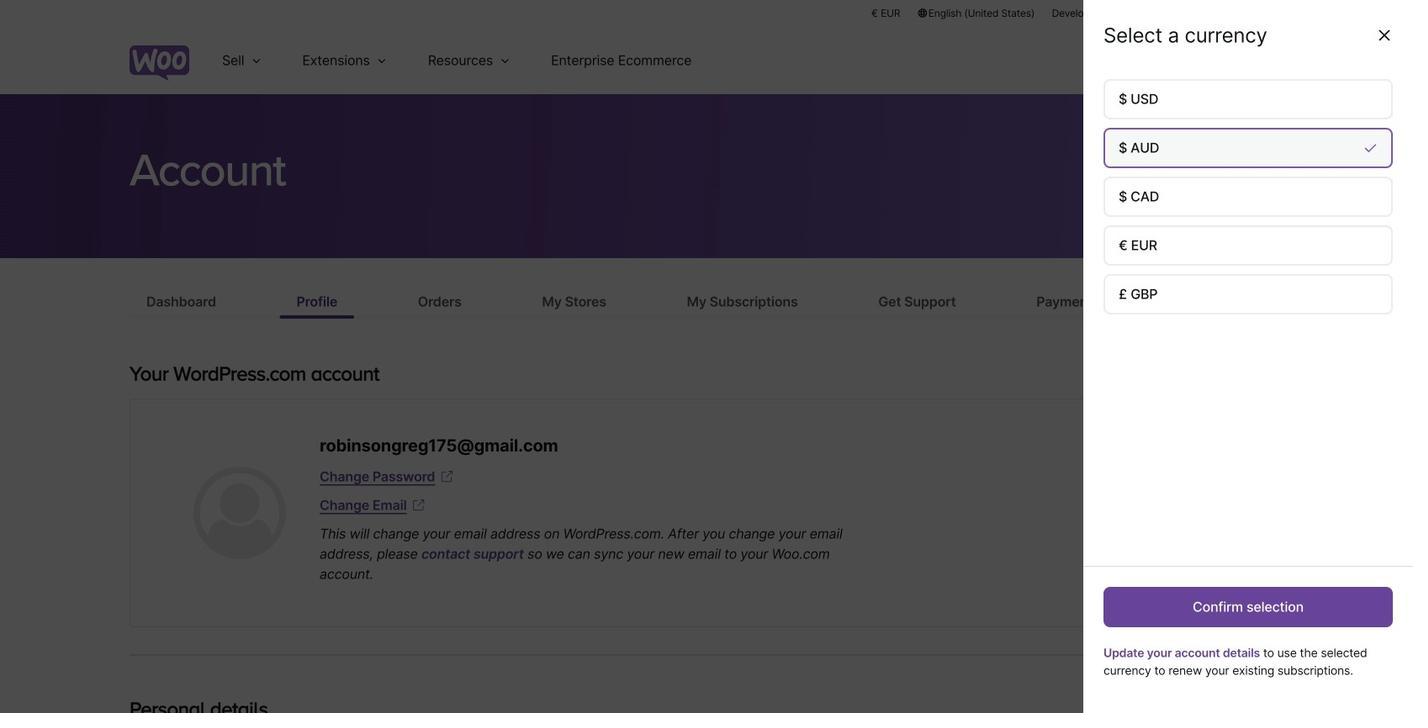 Task type: describe. For each thing, give the bounding box(es) containing it.
search image
[[1214, 47, 1241, 74]]

service navigation menu element
[[1184, 33, 1284, 88]]

open account menu image
[[1257, 47, 1284, 74]]

0 vertical spatial external link image
[[439, 469, 456, 486]]



Task type: locate. For each thing, give the bounding box(es) containing it.
0 horizontal spatial external link image
[[410, 497, 427, 514]]

external link image
[[439, 469, 456, 486], [410, 497, 427, 514]]

gravatar image image
[[194, 467, 286, 560]]

close selector image
[[1377, 27, 1394, 44]]

1 horizontal spatial external link image
[[439, 469, 456, 486]]

1 vertical spatial external link image
[[410, 497, 427, 514]]



Task type: vqa. For each thing, say whether or not it's contained in the screenshot.
Service navigation menu element in the right top of the page
yes



